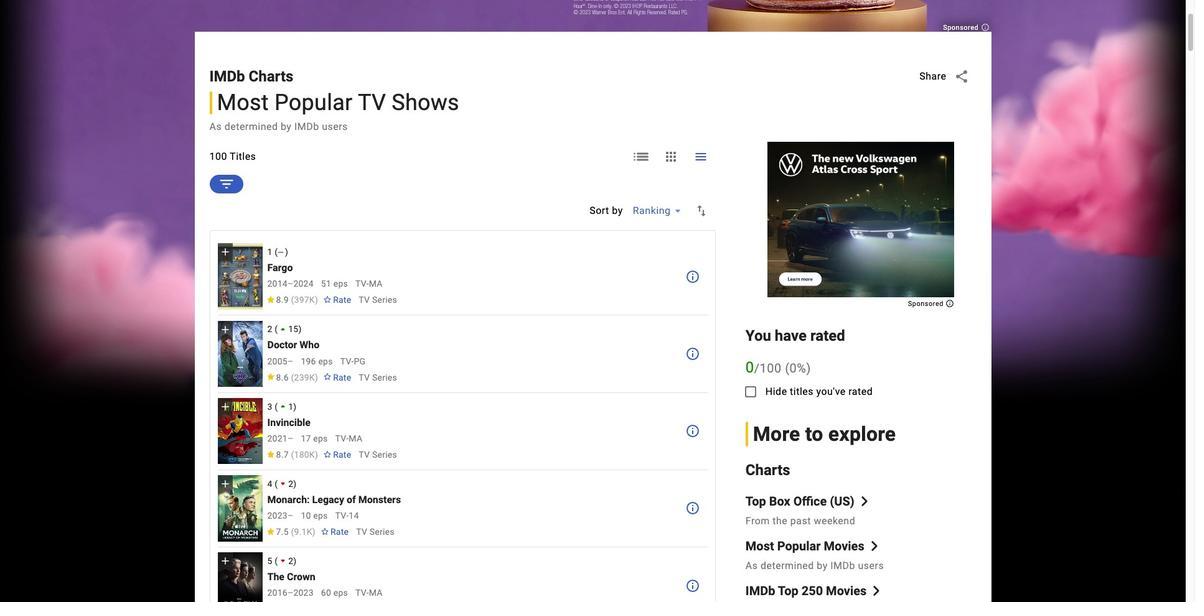 Task type: locate. For each thing, give the bounding box(es) containing it.
0 horizontal spatial by
[[281, 121, 292, 133]]

add image left the 1 (
[[219, 246, 231, 259]]

2 moved down 2 in ranking element from the top
[[277, 555, 294, 568]]

star inline image for invincible
[[266, 451, 275, 458]]

2 vertical spatial star border inline image
[[321, 529, 329, 536]]

share
[[920, 70, 947, 82]]

1 vertical spatial moved down 2 in ranking element
[[277, 555, 294, 568]]

ma right 17 eps
[[349, 434, 363, 444]]

2 for monarch:
[[288, 479, 294, 489]]

eps right 196
[[319, 357, 333, 367]]

determined inside most popular tv shows as determined by imdb users
[[225, 121, 278, 133]]

most popular movies
[[746, 540, 865, 555]]

1 horizontal spatial rated
[[849, 386, 873, 398]]

top box office (us)
[[746, 495, 855, 510]]

0 horizontal spatial 100
[[210, 151, 227, 162]]

100
[[210, 151, 227, 162], [760, 361, 782, 376]]

rate for invincible
[[333, 450, 351, 460]]

1 vertical spatial star inline image
[[266, 451, 275, 458]]

see more information about fargo image
[[686, 270, 701, 284]]

1 horizontal spatial most
[[746, 540, 775, 555]]

1 vertical spatial arrow drop down image
[[277, 478, 290, 491]]

most for movies
[[746, 540, 775, 555]]

by right sort
[[612, 205, 623, 217]]

0%
[[790, 361, 807, 376]]

more to explore
[[753, 423, 896, 446]]

tv for monarch: legacy of monsters
[[356, 527, 367, 537]]

chevron right inline image
[[860, 497, 870, 507], [872, 587, 882, 597]]

2 for the
[[288, 557, 294, 567]]

5 (
[[267, 557, 278, 567]]

star inline image inside imdb rating: 8.7 element
[[266, 451, 275, 458]]

kurt russell, wyatt russell, ren watabe, anders holm, anna sawai, kiersey clemons, and mari yamamoto in monarch: legacy of monsters (2023) image
[[218, 476, 263, 542]]

star inline image for monarch: legacy of monsters
[[266, 529, 275, 536]]

( up doctor
[[275, 325, 278, 335]]

rated right have
[[811, 327, 846, 345]]

2 add image from the top
[[219, 556, 231, 568]]

rate right star border inline image
[[333, 295, 351, 305]]

196
[[301, 357, 316, 367]]

0 horizontal spatial charts
[[249, 68, 294, 85]]

0 vertical spatial sponsored
[[944, 24, 981, 32]]

)
[[285, 247, 288, 257], [315, 295, 318, 305], [299, 325, 302, 335], [807, 361, 811, 376], [315, 373, 318, 383], [294, 402, 297, 412], [315, 450, 318, 460], [294, 479, 297, 489], [312, 527, 316, 537], [294, 557, 297, 567]]

0 vertical spatial users
[[322, 121, 348, 133]]

tv-ma right 51 eps
[[356, 279, 383, 289]]

0 horizontal spatial most
[[217, 90, 269, 116]]

most down "imdb charts"
[[217, 90, 269, 116]]

eps
[[334, 279, 348, 289], [319, 357, 333, 367], [313, 434, 328, 444], [313, 511, 328, 521], [334, 589, 348, 599]]

determined up titles
[[225, 121, 278, 133]]

chevron right inline image inside top box office (us) link
[[860, 497, 870, 507]]

star inline image left 8.7
[[266, 451, 275, 458]]

1 vertical spatial 2
[[288, 479, 294, 489]]

2 star inline image from the top
[[266, 451, 275, 458]]

1 inside 'ranking 3' "element"
[[288, 402, 294, 412]]

legacy
[[312, 494, 344, 506]]

popular for tv
[[275, 90, 353, 116]]

) right arrow drop up icon
[[299, 325, 302, 335]]

2 (
[[267, 325, 278, 335]]

tv series down pg
[[359, 373, 397, 383]]

2016–2023
[[267, 589, 314, 599]]

0 vertical spatial movies
[[824, 540, 865, 555]]

( right 5
[[275, 557, 278, 567]]

) down 10 eps
[[312, 527, 316, 537]]

checkbox unchecked image
[[744, 385, 758, 400]]

group for invincible
[[218, 399, 263, 465]]

0 vertical spatial moved down 2 in ranking element
[[277, 478, 294, 491]]

moved down 2 in ranking element right 5
[[277, 555, 294, 568]]

tv series for doctor who
[[359, 373, 397, 383]]

239k
[[294, 373, 315, 383]]

you have rated
[[746, 327, 846, 345]]

0 vertical spatial arrow drop down image
[[671, 204, 686, 219]]

2 horizontal spatial by
[[817, 561, 828, 573]]

0 vertical spatial top
[[746, 495, 767, 510]]

) inside ranking 2 element
[[299, 325, 302, 335]]

tv series down 14
[[356, 527, 395, 537]]

( right 8.6
[[291, 373, 294, 383]]

2 vertical spatial ma
[[369, 589, 383, 599]]

0 horizontal spatial chevron right inline image
[[860, 497, 870, 507]]

tv- down monarch: legacy of monsters link
[[335, 511, 349, 521]]

1 horizontal spatial users
[[858, 561, 884, 573]]

rate button right 9.1k
[[316, 521, 354, 544]]

sort
[[590, 205, 610, 217]]

0 vertical spatial rated
[[811, 327, 846, 345]]

moved up 1 in ranking element
[[277, 400, 294, 414]]

tv- for invincible
[[335, 434, 349, 444]]

add image for fargo
[[219, 246, 231, 259]]

tv-ma for invincible
[[335, 434, 363, 444]]

( right 8.7
[[291, 450, 294, 460]]

0 vertical spatial add image
[[219, 401, 231, 413]]

14
[[349, 511, 359, 521]]

star border inline image down 17 eps
[[323, 451, 332, 458]]

1 horizontal spatial top
[[778, 584, 799, 599]]

popular inside most popular tv shows as determined by imdb users
[[275, 90, 353, 116]]

series
[[372, 295, 397, 305], [372, 373, 397, 383], [372, 450, 397, 460], [370, 527, 395, 537]]

most popular movies link
[[746, 540, 880, 555]]

add image left 5
[[219, 556, 231, 568]]

eps right the 60
[[334, 589, 348, 599]]

2
[[267, 325, 273, 335], [288, 479, 294, 489], [288, 557, 294, 567]]

hide
[[766, 386, 788, 398]]

0 vertical spatial charts
[[249, 68, 294, 85]]

arrow drop down image
[[671, 204, 686, 219], [277, 478, 290, 491], [277, 555, 290, 568]]

star border inline image down 196 eps
[[323, 374, 332, 381]]

ranking
[[633, 205, 671, 217]]

determined
[[225, 121, 278, 133], [761, 561, 815, 573]]

100 left titles
[[210, 151, 227, 162]]

add image for the crown
[[219, 556, 231, 568]]

1 vertical spatial 1
[[288, 402, 294, 412]]

series for invincible
[[372, 450, 397, 460]]

2 vertical spatial star inline image
[[266, 529, 275, 536]]

rate button
[[318, 289, 356, 312], [318, 367, 356, 389], [318, 444, 356, 466], [316, 521, 354, 544]]

2 vertical spatial arrow drop down image
[[277, 555, 290, 568]]

2 inside ranking 4 element
[[288, 479, 294, 489]]

1 vertical spatial most
[[746, 540, 775, 555]]

as
[[210, 121, 222, 133], [746, 561, 758, 573]]

sponsored content section
[[0, 0, 1191, 494], [768, 142, 955, 308]]

add image
[[219, 401, 231, 413], [219, 556, 231, 568]]

imdb rating: 8.6 element
[[266, 373, 318, 383]]

the
[[267, 572, 285, 584]]

fargo (2014) image
[[218, 244, 263, 310]]

1 vertical spatial add image
[[219, 324, 231, 336]]

8.9 ( 397k )
[[276, 295, 318, 305]]

0 vertical spatial popular
[[275, 90, 353, 116]]

sort by
[[590, 205, 623, 217]]

1 horizontal spatial charts
[[746, 462, 791, 479]]

moved up 15 in ranking element
[[277, 323, 299, 336]]

0 vertical spatial star border inline image
[[323, 374, 332, 381]]

group left 4
[[218, 476, 263, 542]]

1 vertical spatial popular
[[778, 540, 821, 555]]

0 vertical spatial chevron right inline image
[[860, 497, 870, 507]]

star border inline image
[[323, 297, 332, 304]]

0 vertical spatial star inline image
[[266, 297, 275, 304]]

( up hide
[[785, 361, 790, 376]]

imdb
[[210, 68, 245, 85], [295, 121, 319, 133], [831, 561, 856, 573], [746, 584, 776, 599]]

1 vertical spatial users
[[858, 561, 884, 573]]

( inside 'ranking 3' "element"
[[275, 402, 278, 412]]

more
[[753, 423, 801, 446]]

group left star inline image
[[218, 321, 263, 388]]

add image left 3
[[219, 401, 231, 413]]

1 left no rank change icon
[[267, 247, 273, 257]]

eps for monarch: legacy of monsters
[[313, 511, 328, 521]]

arrow drop down image right 4
[[277, 478, 290, 491]]

movies
[[824, 540, 865, 555], [827, 584, 867, 599]]

star border inline image down 10 eps
[[321, 529, 329, 536]]

eps right 51
[[334, 279, 348, 289]]

5 group from the top
[[218, 553, 263, 603]]

star inline image
[[266, 297, 275, 304], [266, 451, 275, 458], [266, 529, 275, 536]]

1 vertical spatial 100
[[760, 361, 782, 376]]

1 horizontal spatial 1
[[288, 402, 294, 412]]

0 horizontal spatial users
[[322, 121, 348, 133]]

) right no rank change icon
[[285, 247, 288, 257]]

arrow drop down image left the change sort by direction image
[[671, 204, 686, 219]]

star border inline image
[[323, 374, 332, 381], [323, 451, 332, 458], [321, 529, 329, 536]]

0 vertical spatial 1
[[267, 247, 273, 257]]

ma right 60 eps
[[369, 589, 383, 599]]

1 vertical spatial charts
[[746, 462, 791, 479]]

tv-ma
[[356, 279, 383, 289], [335, 434, 363, 444], [356, 589, 383, 599]]

2 up the crown
[[288, 557, 294, 567]]

1 vertical spatial determined
[[761, 561, 815, 573]]

tv- for monarch: legacy of monsters
[[335, 511, 349, 521]]

1 horizontal spatial 100
[[760, 361, 782, 376]]

1 vertical spatial add image
[[219, 556, 231, 568]]

as down from
[[746, 561, 758, 573]]

tv inside most popular tv shows as determined by imdb users
[[358, 90, 386, 116]]

4 group from the top
[[218, 476, 263, 542]]

star inline image
[[266, 374, 275, 381]]

add image left 2 (
[[219, 324, 231, 336]]

most down from
[[746, 540, 775, 555]]

( inside ranking 2 element
[[275, 325, 278, 335]]

1 up invincible
[[288, 402, 294, 412]]

3 group from the top
[[218, 399, 263, 465]]

2 add image from the top
[[219, 324, 231, 336]]

rate button for invincible
[[318, 444, 356, 466]]

ranking 4 element
[[267, 478, 678, 491]]

rate right 180k on the left bottom of page
[[333, 450, 351, 460]]

3 star inline image from the top
[[266, 529, 275, 536]]

eps right 10
[[313, 511, 328, 521]]

( right "7.5"
[[291, 527, 294, 537]]

ma right 51 eps
[[369, 279, 383, 289]]

group
[[218, 244, 263, 310], [218, 321, 263, 388], [218, 399, 263, 465], [218, 476, 263, 542], [218, 553, 263, 603]]

rate button right "239k"
[[318, 367, 356, 389]]

rate button right 397k
[[318, 289, 356, 312]]

tv down pg
[[359, 373, 370, 383]]

add image
[[219, 246, 231, 259], [219, 324, 231, 336], [219, 478, 231, 491]]

( inside the ranking 5 element
[[275, 557, 278, 567]]

7.5 ( 9.1k )
[[276, 527, 316, 537]]

tv series up monsters
[[359, 450, 397, 460]]

2021–
[[267, 434, 294, 444]]

tv- right 17 eps
[[335, 434, 349, 444]]

add image left 4
[[219, 478, 231, 491]]

1 for 1
[[288, 402, 294, 412]]

chevron right inline image inside imdb top 250 movies link
[[872, 587, 882, 597]]

eps right the 17
[[313, 434, 328, 444]]

rate down tv-14
[[331, 527, 349, 537]]

arrow drop down image for monarch: legacy of monsters
[[277, 478, 290, 491]]

( for 1 (
[[275, 247, 278, 257]]

) up the crown
[[294, 557, 297, 567]]

( right the 8.9
[[291, 295, 294, 305]]

17 eps
[[301, 434, 328, 444]]

3 add image from the top
[[219, 478, 231, 491]]

pg
[[354, 357, 366, 367]]

tv down 14
[[356, 527, 367, 537]]

tv-
[[356, 279, 369, 289], [340, 357, 354, 367], [335, 434, 349, 444], [335, 511, 349, 521], [356, 589, 369, 599]]

top
[[746, 495, 767, 510], [778, 584, 799, 599]]

2 group from the top
[[218, 321, 263, 388]]

tv series
[[359, 295, 397, 305], [359, 373, 397, 383], [359, 450, 397, 460], [356, 527, 395, 537]]

doctor who link
[[267, 340, 320, 352]]

1 vertical spatial chevron right inline image
[[872, 587, 882, 597]]

star inline image for fargo
[[266, 297, 275, 304]]

1 group from the top
[[218, 244, 263, 310]]

2 vertical spatial add image
[[219, 478, 231, 491]]

0 vertical spatial by
[[281, 121, 292, 133]]

most inside most popular tv shows as determined by imdb users
[[217, 90, 269, 116]]

( for 8.7 ( 180k )
[[291, 450, 294, 460]]

tv- right 196 eps
[[340, 357, 354, 367]]

arrow drop up image
[[277, 400, 290, 414]]

tv right star border inline image
[[359, 295, 370, 305]]

see more information about invincible image
[[686, 424, 701, 439]]

) right arrow drop up image
[[294, 402, 297, 412]]

tv-ma for the crown
[[356, 589, 383, 599]]

from
[[746, 516, 770, 528]]

1 star inline image from the top
[[266, 297, 275, 304]]

by down most popular movies link
[[817, 561, 828, 573]]

2023–
[[267, 511, 294, 521]]

1 moved down 2 in ranking element from the top
[[277, 478, 294, 491]]

group left 3
[[218, 399, 263, 465]]

) up titles on the bottom right of the page
[[807, 361, 811, 376]]

popular
[[275, 90, 353, 116], [778, 540, 821, 555]]

tv up monsters
[[359, 450, 370, 460]]

tv-ma for fargo
[[356, 279, 383, 289]]

Hide titles you've rated checkbox
[[736, 377, 766, 407]]

0 horizontal spatial popular
[[275, 90, 353, 116]]

( inside ranking 4 element
[[275, 479, 278, 489]]

( for 4 (
[[275, 479, 278, 489]]

( up fargo
[[275, 247, 278, 257]]

moved down 2 in ranking element right 4
[[277, 478, 294, 491]]

by
[[281, 121, 292, 133], [612, 205, 623, 217], [817, 561, 828, 573]]

you've
[[817, 386, 846, 398]]

tv left shows
[[358, 90, 386, 116]]

8.7
[[276, 450, 289, 460]]

0 horizontal spatial as
[[210, 121, 222, 133]]

by down "imdb charts"
[[281, 121, 292, 133]]

1 vertical spatial ma
[[349, 434, 363, 444]]

star inline image left the 8.9
[[266, 297, 275, 304]]

titles
[[790, 386, 814, 398]]

15
[[288, 325, 299, 335]]

movies down weekend
[[824, 540, 865, 555]]

top left 250
[[778, 584, 799, 599]]

1 vertical spatial tv-ma
[[335, 434, 363, 444]]

rate for fargo
[[333, 295, 351, 305]]

chevron right inline image down chevron right inline image
[[872, 587, 882, 597]]

0 horizontal spatial determined
[[225, 121, 278, 133]]

2 vertical spatial 2
[[288, 557, 294, 567]]

star inline image left "7.5"
[[266, 529, 275, 536]]

doctor
[[267, 340, 297, 351]]

arrow drop down image right 5
[[277, 555, 290, 568]]

users inside most popular tv shows as determined by imdb users
[[322, 121, 348, 133]]

1 horizontal spatial as
[[746, 561, 758, 573]]

star inline image inside imdb rating: 8.9 element
[[266, 297, 275, 304]]

7.5
[[276, 527, 289, 537]]

moved down 2 in ranking element for the
[[277, 555, 294, 568]]

0 vertical spatial 100
[[210, 151, 227, 162]]

the crown
[[267, 572, 316, 584]]

moved down 2 in ranking element
[[277, 478, 294, 491], [277, 555, 294, 568]]

charts
[[249, 68, 294, 85], [746, 462, 791, 479]]

1 add image from the top
[[219, 401, 231, 413]]

(
[[275, 247, 278, 257], [291, 295, 294, 305], [275, 325, 278, 335], [785, 361, 790, 376], [291, 373, 294, 383], [275, 402, 278, 412], [291, 450, 294, 460], [275, 479, 278, 489], [291, 527, 294, 537], [275, 557, 278, 567]]

1 horizontal spatial popular
[[778, 540, 821, 555]]

tv series right star border inline image
[[359, 295, 397, 305]]

100 titles
[[210, 151, 256, 162]]

rate button for fargo
[[318, 289, 356, 312]]

0 vertical spatial determined
[[225, 121, 278, 133]]

no rank change element
[[278, 249, 285, 256]]

star inline image inside imdb rating: 7.5 element
[[266, 529, 275, 536]]

no rank change image
[[278, 249, 285, 256]]

most
[[217, 90, 269, 116], [746, 540, 775, 555]]

5
[[267, 557, 273, 567]]

add image for doctor who
[[219, 324, 231, 336]]

0 vertical spatial tv-ma
[[356, 279, 383, 289]]

0 vertical spatial most
[[217, 90, 269, 116]]

movies right 250
[[827, 584, 867, 599]]

rated right 'you've'
[[849, 386, 873, 398]]

tv- right 51 eps
[[356, 279, 369, 289]]

group left 5
[[218, 553, 263, 603]]

) inside 'ranking 3' "element"
[[294, 402, 297, 412]]

( right 4
[[275, 479, 278, 489]]

1 horizontal spatial chevron right inline image
[[872, 587, 882, 597]]

1 vertical spatial by
[[612, 205, 623, 217]]

1 add image from the top
[[219, 246, 231, 259]]

imdb inside most popular tv shows as determined by imdb users
[[295, 121, 319, 133]]

rate down tv-pg
[[333, 373, 351, 383]]

group left the 1 (
[[218, 244, 263, 310]]

0 horizontal spatial 1
[[267, 247, 273, 257]]

( right 3
[[275, 402, 278, 412]]

tv- right 60 eps
[[356, 589, 369, 599]]

rate button for monarch: legacy of monsters
[[316, 521, 354, 544]]

100 right 0
[[760, 361, 782, 376]]

imdb rating: 8.9 element
[[266, 295, 318, 305]]

0 vertical spatial as
[[210, 121, 222, 133]]

2 up monarch:
[[288, 479, 294, 489]]

2 vertical spatial tv-ma
[[356, 589, 383, 599]]

0 vertical spatial add image
[[219, 246, 231, 259]]

as up 100 titles
[[210, 121, 222, 133]]

determined down most popular movies
[[761, 561, 815, 573]]

tv-ma right 17 eps
[[335, 434, 363, 444]]

) up monarch:
[[294, 479, 297, 489]]

imdb rating: 7.5 element
[[266, 527, 316, 537]]

users
[[322, 121, 348, 133], [858, 561, 884, 573]]

0 vertical spatial ma
[[369, 279, 383, 289]]

detailed view image
[[634, 149, 649, 164]]

( for 2 (
[[275, 325, 278, 335]]

tv-ma right 60 eps
[[356, 589, 383, 599]]

rate button right 180k on the left bottom of page
[[318, 444, 356, 466]]

eps for the crown
[[334, 589, 348, 599]]

2 inside the ranking 5 element
[[288, 557, 294, 567]]

add image for invincible
[[219, 401, 231, 413]]

top up from
[[746, 495, 767, 510]]

2 left arrow drop up icon
[[267, 325, 273, 335]]

chevron right inline image right (us)
[[860, 497, 870, 507]]



Task type: describe. For each thing, give the bounding box(es) containing it.
2 vertical spatial by
[[817, 561, 828, 573]]

past
[[791, 516, 811, 528]]

chevron right inline image
[[870, 542, 880, 552]]

chevron right inline image for imdb top 250 movies
[[872, 587, 882, 597]]

17
[[301, 434, 311, 444]]

ma for the crown
[[369, 589, 383, 599]]

to
[[806, 423, 824, 446]]

series for monarch: legacy of monsters
[[370, 527, 395, 537]]

monarch: legacy of monsters
[[267, 494, 401, 506]]

3 (
[[267, 402, 278, 412]]

( for 7.5 ( 9.1k )
[[291, 527, 294, 537]]

the crown link
[[267, 572, 316, 584]]

9.1k
[[294, 527, 312, 537]]

) down 17 eps
[[315, 450, 318, 460]]

imelda staunton, olivia colman, and claire foy in the crown (2016) image
[[218, 553, 263, 603]]

1 (
[[267, 247, 278, 257]]

eps for invincible
[[313, 434, 328, 444]]

1 vertical spatial movies
[[827, 584, 867, 599]]

1 horizontal spatial determined
[[761, 561, 815, 573]]

the
[[773, 516, 788, 528]]

( for 3 (
[[275, 402, 278, 412]]

crown
[[287, 572, 316, 584]]

1 vertical spatial sponsored
[[909, 300, 946, 308]]

60
[[321, 589, 331, 599]]

) left star border inline image
[[315, 295, 318, 305]]

tv series for invincible
[[359, 450, 397, 460]]

monarch:
[[267, 494, 310, 506]]

60 eps
[[321, 589, 348, 599]]

filter image
[[218, 176, 235, 193]]

10 eps
[[301, 511, 328, 521]]

) down 196 eps
[[315, 373, 318, 383]]

most popular tv shows as determined by imdb users
[[210, 90, 460, 133]]

shows
[[392, 90, 460, 116]]

tv-14
[[335, 511, 359, 521]]

have
[[775, 327, 807, 345]]

8.6 ( 239k )
[[276, 373, 318, 383]]

imdb charts
[[210, 68, 294, 85]]

group for the crown
[[218, 553, 263, 603]]

1 horizontal spatial by
[[612, 205, 623, 217]]

ranking 1 element
[[267, 247, 678, 257]]

imdb top 250 movies link
[[746, 584, 882, 599]]

tv- for fargo
[[356, 279, 369, 289]]

0 horizontal spatial top
[[746, 495, 767, 510]]

( inside the 0 / 100 ( 0% )
[[785, 361, 790, 376]]

397k
[[294, 295, 315, 305]]

star border inline image for legacy
[[321, 529, 329, 536]]

see more information about monarch: legacy of monsters image
[[686, 502, 701, 517]]

share on social media image
[[954, 69, 969, 84]]

you
[[746, 327, 772, 345]]

chevron right inline image for top box office (us)
[[860, 497, 870, 507]]

add image for monarch: legacy of monsters
[[219, 478, 231, 491]]

hide titles you've rated
[[766, 386, 873, 398]]

tv- for doctor who
[[340, 357, 354, 367]]

250
[[802, 584, 823, 599]]

fargo
[[267, 262, 293, 274]]

180k
[[294, 450, 315, 460]]

ranking 3 element
[[267, 400, 678, 414]]

4 (
[[267, 479, 278, 489]]

as inside most popular tv shows as determined by imdb users
[[210, 121, 222, 133]]

tv for invincible
[[359, 450, 370, 460]]

tv for doctor who
[[359, 373, 370, 383]]

arrow drop down image for the crown
[[277, 555, 290, 568]]

monarch: legacy of monsters link
[[267, 494, 401, 506]]

2014–2024
[[267, 279, 314, 289]]

/
[[755, 361, 760, 376]]

invincible
[[267, 417, 311, 429]]

moved down 2 in ranking element for monarch:
[[277, 478, 294, 491]]

tv series for fargo
[[359, 295, 397, 305]]

weekend
[[814, 516, 856, 528]]

popular for movies
[[778, 540, 821, 555]]

change sort by direction image
[[694, 204, 709, 219]]

see more information about the crown image
[[686, 579, 701, 594]]

rate for doctor who
[[333, 373, 351, 383]]

196 eps
[[301, 357, 333, 367]]

fargo link
[[267, 262, 293, 274]]

tv-pg
[[340, 357, 366, 367]]

rate for monarch: legacy of monsters
[[331, 527, 349, 537]]

ranking 2 element
[[267, 323, 678, 336]]

1 vertical spatial as
[[746, 561, 758, 573]]

ranking 5 element
[[267, 555, 678, 568]]

1 vertical spatial top
[[778, 584, 799, 599]]

( for 8.9 ( 397k )
[[291, 295, 294, 305]]

tv series for monarch: legacy of monsters
[[356, 527, 395, 537]]

selected:  compact view image
[[694, 149, 709, 164]]

explore
[[829, 423, 896, 446]]

eps for fargo
[[334, 279, 348, 289]]

8.7 ( 180k )
[[276, 450, 318, 460]]

51 eps
[[321, 279, 348, 289]]

invincible link
[[267, 417, 311, 429]]

arrow drop up image
[[277, 323, 290, 336]]

grid view image
[[664, 149, 679, 164]]

rate button for doctor who
[[318, 367, 356, 389]]

1 vertical spatial star border inline image
[[323, 451, 332, 458]]

8.9
[[276, 295, 289, 305]]

( for 5 (
[[275, 557, 278, 567]]

ma for fargo
[[369, 279, 383, 289]]

as determined by imdb users
[[746, 561, 884, 573]]

) inside the ranking 5 element
[[294, 557, 297, 567]]

51
[[321, 279, 331, 289]]

( for 8.6 ( 239k )
[[291, 373, 294, 383]]

8.6
[[276, 373, 289, 383]]

imdb top 250 movies
[[746, 584, 867, 599]]

most for tv
[[217, 90, 269, 116]]

tv- for the crown
[[356, 589, 369, 599]]

catherine tate and david tennant in doctor who (2005) image
[[218, 321, 263, 387]]

group for monarch: legacy of monsters
[[218, 476, 263, 542]]

group for doctor who
[[218, 321, 263, 388]]

who
[[300, 340, 320, 351]]

) inside ranking 4 element
[[294, 479, 297, 489]]

doctor who
[[267, 340, 320, 351]]

of
[[347, 494, 356, 506]]

titles
[[230, 151, 256, 162]]

series for fargo
[[372, 295, 397, 305]]

3
[[267, 402, 273, 412]]

monsters
[[359, 494, 401, 506]]

tv for fargo
[[359, 295, 370, 305]]

10
[[301, 511, 311, 521]]

1 for 1 (
[[267, 247, 273, 257]]

from the past weekend
[[746, 516, 856, 528]]

group for fargo
[[218, 244, 263, 310]]

0
[[746, 359, 755, 377]]

2005–
[[267, 357, 294, 367]]

0 horizontal spatial rated
[[811, 327, 846, 345]]

series for doctor who
[[372, 373, 397, 383]]

by inside most popular tv shows as determined by imdb users
[[281, 121, 292, 133]]

4
[[267, 479, 273, 489]]

ma for invincible
[[349, 434, 363, 444]]

top box office (us) link
[[746, 495, 870, 510]]

box
[[770, 495, 791, 510]]

100 inside the 0 / 100 ( 0% )
[[760, 361, 782, 376]]

1 vertical spatial rated
[[849, 386, 873, 398]]

0 / 100 ( 0% )
[[746, 359, 811, 377]]

imdb rating: 8.7 element
[[266, 450, 318, 460]]

star border inline image for who
[[323, 374, 332, 381]]

office
[[794, 495, 827, 510]]

(us)
[[830, 495, 855, 510]]

j.k. simmons and steven yeun in invincible (2021) image
[[218, 399, 263, 465]]

eps for doctor who
[[319, 357, 333, 367]]

) inside the 0 / 100 ( 0% )
[[807, 361, 811, 376]]

0 vertical spatial 2
[[267, 325, 273, 335]]

see more information about doctor who image
[[686, 347, 701, 362]]



Task type: vqa. For each thing, say whether or not it's contained in the screenshot.


